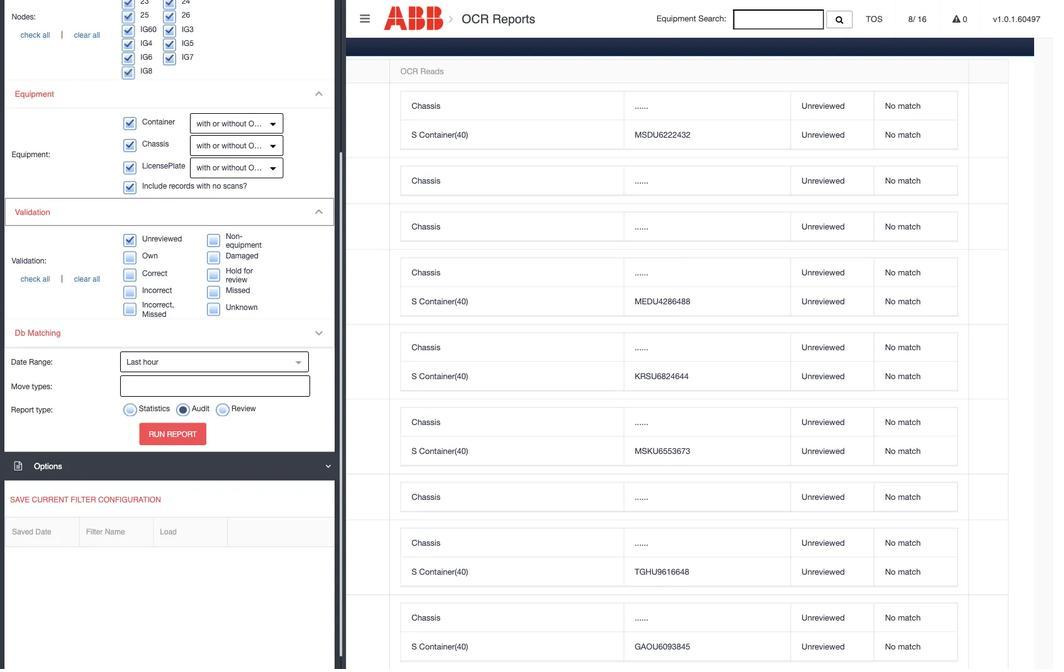 Task type: vqa. For each thing, say whether or not it's contained in the screenshot.
"S CONTAINER(40)"
yes



Task type: locate. For each thing, give the bounding box(es) containing it.
check all link
[[12, 31, 59, 40], [12, 275, 59, 283]]

14 no match cell from the top
[[874, 604, 958, 633]]

4 no from the top
[[885, 222, 896, 231]]

ap20231016001772 2023-10-16 13:23:56
[[53, 351, 130, 374]]

ig3 up the ig5 on the top of the page
[[182, 24, 194, 33]]

report left the 'type:' on the bottom left of the page
[[11, 406, 34, 414]]

row containing ap20231016001777
[[43, 158, 1009, 204]]

4 s container(40) from the top
[[412, 446, 468, 456]]

clear all up 13:24:16
[[74, 275, 100, 283]]

unreviewed for 2nd ...... "cell"
[[802, 176, 845, 185]]

16 inside ap20231016001777 2023-10-16 13:25:03
[[87, 182, 96, 192]]

6 unreviewed cell from the top
[[791, 287, 874, 316]]

14 no from the top
[[885, 613, 896, 623]]

missed down incorrect,
[[142, 310, 167, 319]]

3 with from the top
[[197, 163, 211, 172]]

check all down nodes: at the top left of page
[[21, 31, 50, 40]]

row containing ap20231016001775
[[43, 204, 1009, 250]]

10- for 13:25:03
[[75, 182, 87, 192]]

16 down ap20231016001775
[[87, 228, 96, 238]]

clear all
[[74, 31, 100, 40], [74, 275, 100, 283]]

10-
[[75, 122, 87, 132], [75, 182, 87, 192], [75, 228, 87, 238], [75, 289, 87, 299], [75, 364, 87, 374], [75, 499, 87, 509]]

0 vertical spatial exit cell
[[287, 204, 389, 250]]

match for unreviewed 'cell' associated with 12th the "no match" cell from the bottom
[[898, 222, 921, 231]]

chassis for second the chassis "cell"
[[412, 176, 441, 185]]

check all inside validation menu item
[[21, 275, 50, 283]]

1 clear from the top
[[74, 31, 90, 40]]

exit cell for 22
[[287, 204, 389, 250]]

ig3 cell
[[222, 250, 287, 325]]

clear
[[74, 31, 90, 40], [74, 275, 90, 283]]

0 vertical spatial clear
[[74, 31, 90, 40]]

container(40) for medu4286488
[[419, 296, 468, 306]]

clear all inside validation menu item
[[74, 275, 100, 283]]

cell containing ap20231016001775
[[43, 204, 222, 250]]

1 vertical spatial |
[[59, 274, 65, 283]]

date range:
[[11, 358, 53, 366]]

0 vertical spatial clear all
[[74, 31, 100, 40]]

1 vertical spatial clear
[[74, 275, 90, 283]]

unreviewed for ...... "cell" associated with msku6553673
[[802, 417, 845, 427]]

container(40) for gaou6093845
[[419, 642, 468, 652]]

0 vertical spatial equipment
[[657, 14, 696, 23]]

move left types:
[[11, 382, 30, 391]]

0 vertical spatial report
[[11, 406, 34, 414]]

validation:
[[12, 256, 46, 265]]

or for licenseplate
[[213, 163, 220, 172]]

2023- down ap20231016001774
[[53, 289, 75, 299]]

25
[[141, 10, 149, 19], [233, 115, 242, 125]]

4 no match cell from the top
[[874, 212, 958, 241]]

unreviewed for 3rd ...... "cell" from the top
[[802, 222, 845, 231]]

1 with from the top
[[197, 119, 211, 128]]

6 s from the top
[[412, 642, 417, 652]]

all for "clear all" link associated with nodes:
[[93, 31, 100, 40]]

ap20231016001777
[[53, 169, 128, 179]]

s container(40) cell
[[401, 120, 624, 149], [401, 287, 624, 316], [401, 362, 624, 391], [401, 437, 624, 466], [401, 558, 624, 587], [401, 633, 624, 662]]

search image
[[836, 16, 844, 24]]

...... cell
[[624, 92, 791, 120], [624, 166, 791, 195], [624, 212, 791, 241], [624, 258, 791, 287], [624, 333, 791, 362], [624, 408, 791, 437], [624, 483, 791, 512], [624, 529, 791, 558], [624, 604, 791, 633]]

6 s container(40) cell from the top
[[401, 633, 624, 662]]

3 2023- from the top
[[53, 228, 75, 238]]

statistics
[[139, 404, 170, 413]]

exit for 22
[[299, 222, 315, 232]]

......
[[635, 101, 649, 110], [635, 176, 649, 185], [635, 222, 649, 231], [635, 268, 649, 277], [635, 342, 649, 352], [635, 417, 649, 427], [635, 492, 649, 502], [635, 538, 649, 548], [635, 613, 649, 623]]

...... cell for gaou6093845
[[624, 604, 791, 633]]

0 horizontal spatial 26
[[182, 10, 190, 19]]

0 horizontal spatial move
[[11, 382, 30, 391]]

10- for 13:24:16
[[75, 289, 87, 299]]

0 vertical spatial move
[[299, 66, 319, 76]]

ocr reports
[[459, 12, 536, 26]]

unreviewed cell for ninth the "no match" cell from the top
[[791, 408, 874, 437]]

10- down ap20231016001776 at the left of the page
[[75, 122, 87, 132]]

1 vertical spatial reports
[[96, 42, 134, 51]]

1 horizontal spatial reports
[[493, 12, 536, 26]]

1 clear all link from the top
[[65, 31, 109, 40]]

with or without ocr for chassis
[[197, 141, 265, 150]]

report right the run
[[167, 430, 197, 439]]

chassis cell for msku6553673
[[401, 408, 624, 437]]

1 vertical spatial report
[[167, 430, 197, 439]]

with
[[197, 119, 211, 128], [197, 141, 211, 150], [197, 163, 211, 172], [196, 181, 210, 190]]

9 unreviewed cell from the top
[[791, 408, 874, 437]]

2 vertical spatial exit
[[299, 493, 315, 502]]

10- inside ap20231016001776 2023-10-16 13:24:54
[[75, 122, 87, 132]]

1 vertical spatial clear all
[[74, 275, 100, 283]]

10- inside ap20231016001775 2023-10-16 13:24:31
[[75, 228, 87, 238]]

reads
[[421, 66, 444, 76]]

ig3 inside menu
[[182, 24, 194, 33]]

tab
[[44, 35, 89, 56]]

1 s container(40) cell from the top
[[401, 120, 624, 149]]

16 for 25
[[87, 122, 96, 132]]

no for first the "no match" cell from the top
[[885, 101, 896, 110]]

tab list
[[42, 35, 1035, 670]]

check all link for validation:
[[12, 275, 59, 283]]

equipment left search:
[[657, 14, 696, 23]]

with or without ocr for container
[[197, 119, 265, 128]]

chassis for the chassis "cell" corresponding to msdu6222432
[[412, 101, 441, 110]]

missed
[[226, 286, 250, 295], [142, 310, 167, 319]]

load link
[[154, 518, 227, 547]]

s container(40)
[[412, 130, 468, 139], [412, 296, 468, 306], [412, 371, 468, 381], [412, 446, 468, 456], [412, 567, 468, 577], [412, 642, 468, 652]]

7 no match from the top
[[885, 342, 921, 352]]

no match cell
[[874, 92, 958, 120], [874, 120, 958, 149], [874, 166, 958, 195], [874, 212, 958, 241], [874, 258, 958, 287], [874, 287, 958, 316], [874, 333, 958, 362], [874, 362, 958, 391], [874, 408, 958, 437], [874, 437, 958, 466], [874, 483, 958, 512], [874, 529, 958, 558], [874, 558, 958, 587], [874, 604, 958, 633], [874, 633, 958, 662]]

8 ...... from the top
[[635, 538, 649, 548]]

4 10- from the top
[[75, 289, 87, 299]]

10- down ap20231016001774
[[75, 289, 87, 299]]

25 cell
[[222, 83, 287, 158]]

1 vertical spatial date
[[35, 528, 51, 537]]

6 chassis cell from the top
[[401, 408, 624, 437]]

1 vertical spatial ig3
[[233, 282, 246, 292]]

0 vertical spatial or
[[213, 119, 220, 128]]

1 without from the top
[[222, 119, 247, 128]]

25 up 23
[[233, 115, 242, 125]]

0 horizontal spatial 25
[[141, 10, 149, 19]]

db matching
[[15, 329, 61, 338]]

s container(40) cell for gaou6093845
[[401, 633, 624, 662]]

8 unreviewed cell from the top
[[791, 362, 874, 391]]

match for unreviewed 'cell' associated with 7th the "no match" cell
[[898, 342, 921, 352]]

grid
[[43, 60, 1009, 670]]

2 10- from the top
[[75, 182, 87, 192]]

missed down review
[[226, 286, 250, 295]]

menu
[[4, 0, 335, 348]]

4 unreviewed cell from the top
[[791, 212, 874, 241]]

0 horizontal spatial ig3
[[182, 24, 194, 33]]

11 no match cell from the top
[[874, 483, 958, 512]]

date right saved
[[35, 528, 51, 537]]

menu containing equipment
[[4, 0, 335, 348]]

ig6
[[141, 52, 152, 61]]

16 inside "ap20231016001774 2023-10-16 13:24:16"
[[87, 289, 96, 299]]

exit cell
[[287, 204, 389, 250], [287, 325, 389, 400], [287, 475, 389, 521]]

0 horizontal spatial missed
[[142, 310, 167, 319]]

5 chassis cell from the top
[[401, 333, 624, 362]]

1 vertical spatial 26
[[233, 493, 242, 502]]

cell containing ap20231016001774
[[43, 250, 222, 325]]

9 match from the top
[[898, 417, 921, 427]]

| for nodes:
[[59, 30, 65, 39]]

1 check all from the top
[[21, 31, 50, 40]]

no match for 6th the "no match" cell from the top of the tab list containing reports unreviewed 'cell'
[[885, 296, 921, 306]]

2023-
[[53, 122, 75, 132], [53, 182, 75, 192], [53, 228, 75, 238], [53, 289, 75, 299], [53, 364, 75, 374], [53, 499, 75, 509]]

date left range:
[[11, 358, 27, 366]]

1 horizontal spatial 25
[[233, 115, 242, 125]]

15 no from the top
[[885, 642, 896, 652]]

10- inside "ap20231016001774 2023-10-16 13:24:16"
[[75, 289, 87, 299]]

missed inside incorrect, missed
[[142, 310, 167, 319]]

unreviewed for msku6553673 cell
[[802, 446, 845, 456]]

check all link down validation: at the left of the page
[[12, 275, 59, 283]]

container
[[142, 117, 175, 126]]

report
[[11, 406, 34, 414], [167, 430, 197, 439]]

no for ninth the "no match" cell from the top
[[885, 417, 896, 427]]

move for move types:
[[11, 382, 30, 391]]

1 2023- from the top
[[53, 122, 75, 132]]

2023- inside "ap20231016001774 2023-10-16 13:24:16"
[[53, 289, 75, 299]]

1 check all link from the top
[[12, 31, 59, 40]]

s container(40) cell for msdu6222432
[[401, 120, 624, 149]]

10- down ap20231016001772
[[75, 364, 87, 374]]

16 down ap20231016001773 at the left
[[87, 499, 96, 509]]

1 vertical spatial equipment
[[15, 89, 54, 99]]

equipment up ap20231016001776 at the left of the page
[[15, 89, 54, 99]]

filter name
[[86, 528, 125, 537]]

date
[[11, 358, 27, 366], [35, 528, 51, 537]]

...... cell for krsu6824644
[[624, 333, 791, 362]]

chassis cell
[[401, 92, 624, 120], [401, 166, 624, 195], [401, 212, 624, 241], [401, 258, 624, 287], [401, 333, 624, 362], [401, 408, 624, 437], [401, 483, 624, 512], [401, 529, 624, 558], [401, 604, 624, 633]]

3 without from the top
[[222, 163, 247, 172]]

row
[[43, 60, 1009, 83], [43, 83, 1009, 158], [401, 92, 958, 120], [401, 120, 958, 149], [43, 158, 1009, 204], [401, 166, 958, 195], [43, 204, 1009, 250], [401, 212, 958, 241], [43, 250, 1009, 325], [401, 258, 958, 287], [401, 287, 958, 316], [43, 325, 1009, 400], [401, 333, 958, 362], [401, 362, 958, 391], [43, 400, 1009, 475], [401, 408, 958, 437], [401, 437, 958, 466], [43, 475, 1009, 521], [401, 483, 958, 512], [5, 518, 334, 547], [43, 521, 1009, 596], [401, 529, 958, 558], [401, 558, 958, 587], [43, 596, 1009, 670], [401, 604, 958, 633], [401, 633, 958, 662]]

8 match from the top
[[898, 371, 921, 381]]

3 exit cell from the top
[[287, 475, 389, 521]]

no match
[[885, 101, 921, 110], [885, 130, 921, 139], [885, 176, 921, 185], [885, 222, 921, 231], [885, 268, 921, 277], [885, 296, 921, 306], [885, 342, 921, 352], [885, 371, 921, 381], [885, 417, 921, 427], [885, 446, 921, 456], [885, 492, 921, 502], [885, 538, 921, 548], [885, 567, 921, 577], [885, 613, 921, 623], [885, 642, 921, 652]]

cell
[[43, 83, 222, 158], [287, 83, 389, 158], [969, 83, 1009, 158], [43, 158, 222, 204], [287, 158, 389, 204], [969, 158, 1009, 204], [43, 204, 222, 250], [969, 204, 1009, 250], [43, 250, 222, 325], [287, 250, 389, 325], [969, 250, 1009, 325], [43, 325, 222, 400], [222, 325, 287, 400], [969, 325, 1009, 400], [43, 400, 222, 475], [222, 400, 287, 475], [287, 400, 389, 475], [969, 400, 1009, 475], [43, 475, 222, 521], [969, 475, 1009, 521], [222, 521, 287, 596], [287, 521, 389, 596], [969, 521, 1009, 596], [43, 596, 222, 670], [222, 596, 287, 670], [287, 596, 389, 670], [969, 596, 1009, 670]]

1 vertical spatial exit
[[299, 357, 315, 367]]

9 no match from the top
[[885, 417, 921, 427]]

0 vertical spatial with or without ocr
[[197, 119, 265, 128]]

3 s container(40) from the top
[[412, 371, 468, 381]]

equipment inside menu item
[[15, 89, 54, 99]]

check all down validation: at the left of the page
[[21, 275, 50, 283]]

12 unreviewed cell from the top
[[791, 529, 874, 558]]

msdu6222432 cell
[[624, 120, 791, 149]]

chassis for the chassis "cell" corresponding to medu4286488
[[412, 268, 441, 277]]

report inside "button"
[[167, 430, 197, 439]]

3 s container(40) cell from the top
[[401, 362, 624, 391]]

4 no match from the top
[[885, 222, 921, 231]]

16 down ap20231016001772
[[87, 364, 96, 374]]

s container(40) for msdu6222432
[[412, 130, 468, 139]]

2023- inside ap20231016001777 2023-10-16 13:25:03
[[53, 182, 75, 192]]

1 horizontal spatial move
[[299, 66, 319, 76]]

0 vertical spatial ig3
[[182, 24, 194, 33]]

16 right 8/
[[918, 14, 927, 24]]

1 | from the top
[[59, 30, 65, 39]]

2023- for 2023-10-16 13:23:58
[[53, 499, 75, 509]]

equipment menu item
[[5, 80, 334, 198]]

equipment
[[657, 14, 696, 23], [15, 89, 54, 99]]

tghu9616648
[[635, 567, 690, 577]]

9 ...... cell from the top
[[624, 604, 791, 633]]

5 match from the top
[[898, 268, 921, 277]]

| inside validation menu item
[[59, 274, 65, 283]]

s container(40) cell for medu4286488
[[401, 287, 624, 316]]

1 vertical spatial check
[[21, 275, 40, 283]]

3 ...... from the top
[[635, 222, 649, 231]]

7 match from the top
[[898, 342, 921, 352]]

clear all link for nodes:
[[65, 31, 109, 40]]

1 horizontal spatial ig3
[[233, 282, 246, 292]]

2 vertical spatial exit cell
[[287, 475, 389, 521]]

...... cell for msku6553673
[[624, 408, 791, 437]]

exit
[[299, 222, 315, 232], [299, 357, 315, 367], [299, 493, 315, 502]]

1 horizontal spatial missed
[[226, 286, 250, 295]]

incorrect
[[142, 286, 172, 295]]

1 clear all from the top
[[74, 31, 100, 40]]

0 horizontal spatial equipment
[[15, 89, 54, 99]]

ig8
[[141, 66, 152, 75]]

check down validation: at the left of the page
[[21, 275, 40, 283]]

1 vertical spatial check all link
[[12, 275, 59, 283]]

ap20231016001773 2023-10-16 13:23:58
[[53, 486, 130, 509]]

1 unreviewed cell from the top
[[791, 92, 874, 120]]

0 horizontal spatial date
[[11, 358, 27, 366]]

1 horizontal spatial report
[[167, 430, 197, 439]]

1 ...... cell from the top
[[624, 92, 791, 120]]

0 vertical spatial missed
[[226, 286, 250, 295]]

for
[[244, 266, 253, 275]]

25 up ig60
[[141, 10, 149, 19]]

clear all left ig4
[[74, 31, 100, 40]]

match
[[898, 101, 921, 110], [898, 130, 921, 139], [898, 176, 921, 185], [898, 222, 921, 231], [898, 268, 921, 277], [898, 296, 921, 306], [898, 342, 921, 352], [898, 371, 921, 381], [898, 417, 921, 427], [898, 446, 921, 456], [898, 492, 921, 502], [898, 538, 921, 548], [898, 567, 921, 577], [898, 613, 921, 623], [898, 642, 921, 652]]

11 no from the top
[[885, 492, 896, 502]]

10- inside ap20231016001772 2023-10-16 13:23:56
[[75, 364, 87, 374]]

s container(40) for gaou6093845
[[412, 642, 468, 652]]

1 vertical spatial with or without ocr
[[197, 141, 265, 150]]

or
[[213, 119, 220, 128], [213, 141, 220, 150], [213, 163, 220, 172]]

16 down ap20231016001777
[[87, 182, 96, 192]]

...... for gaou6093845
[[635, 613, 649, 623]]

no match for unreviewed 'cell' for eighth the "no match" cell from the bottom of the tab list containing reports
[[885, 371, 921, 381]]

container(40) for tghu9616648
[[419, 567, 468, 577]]

5 ...... from the top
[[635, 342, 649, 352]]

unreviewed cell for eighth the "no match" cell from the bottom of the tab list containing reports
[[791, 362, 874, 391]]

26
[[182, 10, 190, 19], [233, 493, 242, 502]]

2 match from the top
[[898, 130, 921, 139]]

2023- for 2023-10-16 13:24:54
[[53, 122, 75, 132]]

check inside validation menu item
[[21, 275, 40, 283]]

10- inside ap20231016001773 2023-10-16 13:23:58
[[75, 499, 87, 509]]

None field
[[733, 9, 824, 29], [121, 377, 136, 396], [733, 9, 824, 29], [121, 377, 136, 396]]

1 vertical spatial or
[[213, 141, 220, 150]]

10- for 13:23:56
[[75, 364, 87, 374]]

incorrect,
[[142, 301, 174, 309]]

0 vertical spatial |
[[59, 30, 65, 39]]

...... for krsu6824644
[[635, 342, 649, 352]]

6 10- from the top
[[75, 499, 87, 509]]

chassis cell for gaou6093845
[[401, 604, 624, 633]]

13 match from the top
[[898, 567, 921, 577]]

cell containing ap20231016001776
[[43, 83, 222, 158]]

11 no match from the top
[[885, 492, 921, 502]]

1 with or without ocr from the top
[[197, 119, 265, 128]]

0 vertical spatial without
[[222, 119, 247, 128]]

move left type
[[299, 66, 319, 76]]

2023- inside ap20231016001773 2023-10-16 13:23:58
[[53, 499, 75, 509]]

0 vertical spatial clear all link
[[65, 31, 109, 40]]

no match for unreviewed 'cell' associated with 12th the "no match" cell from the bottom
[[885, 222, 921, 231]]

16 inside ap20231016001775 2023-10-16 13:24:31
[[87, 228, 96, 238]]

equipment link
[[5, 80, 334, 108]]

s container(40) cell for msku6553673
[[401, 437, 624, 466]]

filter name link
[[80, 518, 153, 547]]

1 s container(40) from the top
[[412, 130, 468, 139]]

11 match from the top
[[898, 492, 921, 502]]

2 with from the top
[[197, 141, 211, 150]]

nodes:
[[12, 12, 36, 21]]

v1.0.1.60497
[[994, 14, 1041, 24]]

|
[[59, 30, 65, 39], [59, 274, 65, 283]]

exit for 26
[[299, 493, 315, 502]]

1 vertical spatial clear all link
[[65, 275, 109, 283]]

10 no match from the top
[[885, 446, 921, 456]]

0 horizontal spatial report
[[11, 406, 34, 414]]

2 vertical spatial or
[[213, 163, 220, 172]]

16 down ap20231016001774
[[87, 289, 96, 299]]

5 2023- from the top
[[53, 364, 75, 374]]

unreviewed for 'gaou6093845' cell
[[802, 642, 845, 652]]

5 unreviewed cell from the top
[[791, 258, 874, 287]]

2 vertical spatial with or without ocr
[[197, 163, 265, 172]]

chassis for the chassis "cell" corresponding to gaou6093845
[[412, 613, 441, 623]]

no for 6th the "no match" cell from the top of the tab list containing reports
[[885, 296, 896, 306]]

1 vertical spatial exit cell
[[287, 325, 389, 400]]

2 unreviewed cell from the top
[[791, 120, 874, 149]]

...... cell for msdu6222432
[[624, 92, 791, 120]]

container(40) for krsu6824644
[[419, 371, 468, 381]]

2023- inside ap20231016001775 2023-10-16 13:24:31
[[53, 228, 75, 238]]

move
[[299, 66, 319, 76], [11, 382, 30, 391]]

2023- inside ap20231016001772 2023-10-16 13:23:56
[[53, 364, 75, 374]]

2 without from the top
[[222, 141, 247, 150]]

2 clear all link from the top
[[65, 275, 109, 283]]

2023- down ap20231016001775
[[53, 228, 75, 238]]

row containing move type
[[43, 60, 1009, 83]]

10- inside ap20231016001777 2023-10-16 13:25:03
[[75, 182, 87, 192]]

tab list containing reports
[[42, 35, 1035, 670]]

0 vertical spatial check all link
[[12, 31, 59, 40]]

1 horizontal spatial 26
[[233, 493, 242, 502]]

1 vertical spatial check all
[[21, 275, 50, 283]]

1 exit from the top
[[299, 222, 315, 232]]

2 | from the top
[[59, 274, 65, 283]]

1 vertical spatial move
[[11, 382, 30, 391]]

| left 'reports' link
[[59, 30, 65, 39]]

db
[[15, 329, 25, 338]]

no match for unreviewed 'cell' associated with 7th the "no match" cell
[[885, 342, 921, 352]]

| up matching
[[59, 274, 65, 283]]

2 s container(40) from the top
[[412, 296, 468, 306]]

2023- right range:
[[53, 364, 75, 374]]

chassis for the chassis "cell" related to msku6553673
[[412, 417, 441, 427]]

licenseplate
[[142, 161, 185, 170]]

4 ...... cell from the top
[[624, 258, 791, 287]]

15 no match cell from the top
[[874, 633, 958, 662]]

cell containing ap20231016001772
[[43, 325, 222, 400]]

ocr reads
[[401, 66, 444, 76]]

check all link inside validation menu item
[[12, 275, 59, 283]]

16 inside ap20231016001773 2023-10-16 13:23:58
[[87, 499, 96, 509]]

13:24:16
[[98, 289, 130, 299]]

6 ...... cell from the top
[[624, 408, 791, 437]]

2023- down ap20231016001777
[[53, 182, 75, 192]]

with or without ocr
[[197, 119, 265, 128], [197, 141, 265, 150], [197, 163, 265, 172]]

2023- down ap20231016001773 at the left
[[53, 499, 75, 509]]

6 s container(40) from the top
[[412, 642, 468, 652]]

move type
[[299, 66, 338, 76]]

10- for 13:23:58
[[75, 499, 87, 509]]

match for unreviewed 'cell' related to 11th the "no match" cell from the bottom
[[898, 268, 921, 277]]

3 with or without ocr from the top
[[197, 163, 265, 172]]

match for 13th the "no match" cell from the bottom's unreviewed 'cell'
[[898, 176, 921, 185]]

2023- for 2023-10-16 13:25:03
[[53, 182, 75, 192]]

cell containing ap20231016001777
[[43, 158, 222, 204]]

2023- for 2023-10-16 13:23:56
[[53, 364, 75, 374]]

2 or from the top
[[213, 141, 220, 150]]

...... cell for tghu9616648
[[624, 529, 791, 558]]

2023- down ap20231016001776 at the left of the page
[[53, 122, 75, 132]]

1 horizontal spatial equipment
[[657, 14, 696, 23]]

check for validation:
[[21, 275, 40, 283]]

row group
[[43, 83, 1009, 670], [401, 92, 958, 149], [401, 258, 958, 316], [401, 333, 958, 391], [401, 408, 958, 466], [401, 529, 958, 587], [401, 604, 958, 662]]

ig60
[[141, 24, 157, 33]]

unreviewed for 7th ...... "cell"
[[802, 492, 845, 502]]

ig3 down hold
[[233, 282, 246, 292]]

move for move type
[[299, 66, 319, 76]]

ocr for licenseplate
[[249, 163, 265, 172]]

16 down ap20231016001776 at the left of the page
[[87, 122, 96, 132]]

6 2023- from the top
[[53, 499, 75, 509]]

all for "clear all" link associated with validation:
[[93, 275, 100, 283]]

clear inside validation menu item
[[74, 275, 90, 283]]

reports link
[[88, 35, 143, 60]]

16 inside ap20231016001776 2023-10-16 13:24:54
[[87, 122, 96, 132]]

1 10- from the top
[[75, 122, 87, 132]]

unreviewed cell for 13th the "no match" cell
[[791, 558, 874, 587]]

5 s container(40) from the top
[[412, 567, 468, 577]]

cell containing ap20231016001773
[[43, 475, 222, 521]]

1 or from the top
[[213, 119, 220, 128]]

run
[[149, 430, 165, 439]]

0 horizontal spatial reports
[[96, 42, 134, 51]]

run report button
[[139, 423, 206, 446]]

clear all link up 13:24:16
[[65, 275, 109, 283]]

s for krsu6824644
[[412, 371, 417, 381]]

22 cell
[[222, 204, 287, 250]]

msku6553673 cell
[[624, 437, 791, 466]]

3 or from the top
[[213, 163, 220, 172]]

1 vertical spatial missed
[[142, 310, 167, 319]]

0 vertical spatial exit
[[299, 222, 315, 232]]

10- down ap20231016001777
[[75, 182, 87, 192]]

2 check all link from the top
[[12, 275, 59, 283]]

6 ...... from the top
[[635, 417, 649, 427]]

2 check all from the top
[[21, 275, 50, 283]]

chassis for krsu6824644's the chassis "cell"
[[412, 342, 441, 352]]

with or without ocr for licenseplate
[[197, 163, 265, 172]]

range:
[[29, 358, 53, 366]]

3 match from the top
[[898, 176, 921, 185]]

container(40)
[[419, 130, 468, 139], [419, 296, 468, 306], [419, 371, 468, 381], [419, 446, 468, 456], [419, 567, 468, 577], [419, 642, 468, 652]]

check all link down nodes: at the top left of page
[[12, 31, 59, 40]]

unreviewed cell for 13th the "no match" cell from the bottom
[[791, 166, 874, 195]]

2 vertical spatial without
[[222, 163, 247, 172]]

10- down ap20231016001773 at the left
[[75, 499, 87, 509]]

10- down ap20231016001775
[[75, 228, 87, 238]]

db matching link
[[5, 320, 334, 348]]

1 vertical spatial 25
[[233, 115, 242, 125]]

grid containing move type
[[43, 60, 1009, 670]]

10 unreviewed cell from the top
[[791, 437, 874, 466]]

check down nodes: at the top left of page
[[21, 31, 40, 40]]

2 clear from the top
[[74, 275, 90, 283]]

0 vertical spatial check all
[[21, 31, 50, 40]]

5 ...... cell from the top
[[624, 333, 791, 362]]

0
[[961, 14, 968, 24]]

s container(40) for msku6553673
[[412, 446, 468, 456]]

unreviewed for tghu9616648 cell
[[802, 567, 845, 577]]

1 vertical spatial without
[[222, 141, 247, 150]]

14 match from the top
[[898, 613, 921, 623]]

unreviewed cell
[[791, 92, 874, 120], [791, 120, 874, 149], [791, 166, 874, 195], [791, 212, 874, 241], [791, 258, 874, 287], [791, 287, 874, 316], [791, 333, 874, 362], [791, 362, 874, 391], [791, 408, 874, 437], [791, 437, 874, 466], [791, 483, 874, 512], [791, 529, 874, 558], [791, 558, 874, 587], [791, 604, 874, 633], [791, 633, 874, 662]]

all for nodes: check all link
[[43, 31, 50, 40]]

unreviewed
[[802, 101, 845, 110], [802, 130, 845, 139], [802, 176, 845, 185], [802, 222, 845, 231], [142, 234, 182, 243], [802, 268, 845, 277], [802, 296, 845, 306], [802, 342, 845, 352], [802, 371, 845, 381], [802, 417, 845, 427], [802, 446, 845, 456], [802, 492, 845, 502], [802, 538, 845, 548], [802, 567, 845, 577], [802, 613, 845, 623], [802, 642, 845, 652]]

bars image
[[360, 13, 370, 24]]

2023- inside ap20231016001776 2023-10-16 13:24:54
[[53, 122, 75, 132]]

1 horizontal spatial date
[[35, 528, 51, 537]]

clear all link left ig4
[[65, 31, 109, 40]]

3 exit from the top
[[299, 493, 315, 502]]

unreviewed for msdu6222432 ...... "cell"
[[802, 101, 845, 110]]

9 no from the top
[[885, 417, 896, 427]]

container(40) for msdu6222432
[[419, 130, 468, 139]]

0 vertical spatial check
[[21, 31, 40, 40]]



Task type: describe. For each thing, give the bounding box(es) containing it.
ig3 inside cell
[[233, 282, 246, 292]]

type:
[[36, 406, 53, 414]]

name
[[105, 528, 125, 537]]

check all link for nodes:
[[12, 31, 59, 40]]

26 inside 26 cell
[[233, 493, 242, 502]]

s container(40) for medu4286488
[[412, 296, 468, 306]]

25 inside cell
[[233, 115, 242, 125]]

chassis for seventh the chassis "cell" from the top
[[412, 492, 441, 502]]

s container(40) cell for tghu9616648
[[401, 558, 624, 587]]

4 with from the top
[[196, 181, 210, 190]]

ocr inside row
[[401, 66, 418, 76]]

no for 12th the "no match" cell from the bottom
[[885, 222, 896, 231]]

clear for validation:
[[74, 275, 90, 283]]

8/ 16 button
[[896, 0, 940, 38]]

0 vertical spatial 25
[[141, 10, 149, 19]]

ap20231016001776
[[53, 109, 128, 119]]

or for container
[[213, 119, 220, 128]]

equipment for equipment search:
[[657, 14, 696, 23]]

no for 14th the "no match" cell from the bottom of the tab list containing reports
[[885, 130, 896, 139]]

include records with no scans?
[[142, 181, 247, 190]]

13:24:54
[[98, 122, 130, 132]]

ap20231016001770
[[53, 546, 128, 556]]

ap20231016001772
[[53, 351, 128, 360]]

ap20231016001775
[[53, 215, 128, 225]]

search:
[[699, 14, 727, 23]]

ap20231016001773
[[53, 486, 128, 496]]

hour
[[143, 358, 158, 366]]

krsu6824644 cell
[[624, 362, 791, 391]]

16 inside dropdown button
[[918, 14, 927, 24]]

3 ...... cell from the top
[[624, 212, 791, 241]]

validation
[[15, 207, 50, 217]]

last
[[127, 358, 141, 366]]

26 cell
[[222, 475, 287, 521]]

ap20231016001776 2023-10-16 13:24:54
[[53, 109, 130, 132]]

16 for 22
[[87, 228, 96, 238]]

unreviewed cell for 12th the "no match" cell from the bottom
[[791, 212, 874, 241]]

chassis for third the chassis "cell" from the top of the page
[[412, 222, 441, 231]]

msku6553673
[[635, 446, 691, 456]]

validation menu item
[[5, 198, 334, 320]]

13:23:56
[[98, 364, 130, 374]]

22
[[233, 222, 242, 232]]

16 inside ap20231016001772 2023-10-16 13:23:56
[[87, 364, 96, 374]]

hold
[[226, 266, 242, 275]]

chassis cell for tghu9616648
[[401, 529, 624, 558]]

check for nodes:
[[21, 31, 40, 40]]

s container(40) cell for krsu6824644
[[401, 362, 624, 391]]

0 button
[[940, 0, 980, 38]]

correct
[[142, 269, 167, 277]]

report type:
[[11, 406, 53, 414]]

no match for unreviewed 'cell' related to 11th the "no match" cell from the bottom
[[885, 268, 921, 277]]

2 exit from the top
[[299, 357, 315, 367]]

records
[[169, 181, 194, 190]]

23
[[233, 176, 242, 186]]

row containing ap20231016001773
[[43, 475, 1009, 521]]

incorrect, missed
[[142, 301, 174, 319]]

7 no match cell from the top
[[874, 333, 958, 362]]

hold for review
[[226, 266, 253, 284]]

8 no match cell from the top
[[874, 362, 958, 391]]

3 chassis cell from the top
[[401, 212, 624, 241]]

move types:
[[11, 382, 52, 391]]

no match for unreviewed 'cell' corresponding to 2nd the "no match" cell from the bottom
[[885, 613, 921, 623]]

0 vertical spatial date
[[11, 358, 27, 366]]

saved
[[12, 528, 33, 537]]

10- for 13:24:54
[[75, 122, 87, 132]]

match for unreviewed 'cell' for eighth the "no match" cell from the bottom of the tab list containing reports
[[898, 371, 921, 381]]

match for unreviewed 'cell' associated with first the "no match" cell from the top
[[898, 101, 921, 110]]

no match for unreviewed 'cell' corresponding to 12th the "no match" cell from the top of the tab list containing reports
[[885, 538, 921, 548]]

unreviewed cell for 2nd the "no match" cell from the bottom
[[791, 604, 874, 633]]

8/ 16
[[909, 14, 927, 24]]

7 ...... cell from the top
[[624, 483, 791, 512]]

last hour
[[127, 358, 158, 366]]

...... for medu4286488
[[635, 268, 649, 277]]

no for 13th the "no match" cell
[[885, 567, 896, 577]]

krsu6824644
[[635, 371, 689, 381]]

row containing saved date
[[5, 518, 334, 547]]

clear all for nodes:
[[74, 31, 100, 40]]

equipment
[[226, 241, 262, 249]]

ig7
[[182, 52, 194, 61]]

warning image
[[953, 15, 961, 23]]

validation link
[[5, 198, 334, 227]]

load
[[160, 528, 177, 537]]

ig5
[[182, 38, 194, 47]]

gaou6093845 cell
[[624, 633, 791, 662]]

1 no match cell from the top
[[874, 92, 958, 120]]

equipment for equipment
[[15, 89, 54, 99]]

2023- for 2023-10-16 13:24:31
[[53, 228, 75, 238]]

scans?
[[223, 181, 247, 190]]

audit
[[192, 404, 210, 413]]

unreviewed for ...... "cell" for medu4286488
[[802, 268, 845, 277]]

6 no match cell from the top
[[874, 287, 958, 316]]

7 ...... from the top
[[635, 492, 649, 502]]

match for 6th the "no match" cell from the bottom's unreviewed 'cell'
[[898, 446, 921, 456]]

no for 5th the "no match" cell from the bottom of the tab list containing reports
[[885, 492, 896, 502]]

v1.0.1.60497 button
[[981, 0, 1054, 38]]

options link
[[0, 452, 339, 481]]

match for 6th the "no match" cell from the top of the tab list containing reports unreviewed 'cell'
[[898, 296, 921, 306]]

ap20231016001775 2023-10-16 13:24:31
[[53, 215, 130, 238]]

no for 7th the "no match" cell
[[885, 342, 896, 352]]

s for gaou6093845
[[412, 642, 417, 652]]

unreviewed for medu4286488 cell
[[802, 296, 845, 306]]

chassis cell for medu4286488
[[401, 258, 624, 287]]

12 no match cell from the top
[[874, 529, 958, 558]]

review
[[232, 404, 256, 413]]

s container(40) for krsu6824644
[[412, 371, 468, 381]]

...... for msku6553673
[[635, 417, 649, 427]]

unreviewed for msdu6222432 "cell"
[[802, 130, 845, 139]]

23 cell
[[222, 158, 287, 204]]

or for chassis
[[213, 141, 220, 150]]

match for unreviewed 'cell' for 13th the "no match" cell
[[898, 567, 921, 577]]

equipment search:
[[657, 14, 733, 23]]

ap20231016001777 2023-10-16 13:25:03
[[53, 169, 130, 192]]

tos
[[866, 14, 883, 24]]

with for licenseplate
[[197, 163, 211, 172]]

medu4286488 cell
[[624, 287, 791, 316]]

s container(40) for tghu9616648
[[412, 567, 468, 577]]

2 no match cell from the top
[[874, 120, 958, 149]]

10- for 13:24:31
[[75, 228, 87, 238]]

clear all link for validation:
[[65, 275, 109, 283]]

exit cell for 26
[[287, 475, 389, 521]]

unreviewed cell for 14th the "no match" cell from the bottom of the tab list containing reports
[[791, 120, 874, 149]]

clear all for validation:
[[74, 275, 100, 283]]

medu4286488
[[635, 296, 691, 306]]

unknown
[[226, 303, 258, 312]]

run report
[[149, 430, 197, 439]]

unreviewed cell for 12th the "no match" cell from the top of the tab list containing reports
[[791, 529, 874, 558]]

all for check all link in validation menu item
[[43, 275, 50, 283]]

own
[[142, 251, 158, 260]]

options
[[34, 462, 62, 471]]

grid inside tab list
[[43, 60, 1009, 670]]

review
[[226, 275, 248, 284]]

msdu6222432
[[635, 130, 691, 139]]

chassis for the chassis "cell" corresponding to tghu9616648
[[412, 538, 441, 548]]

types:
[[32, 382, 52, 391]]

chassis cell for krsu6824644
[[401, 333, 624, 362]]

chassis inside equipment menu item
[[142, 139, 169, 148]]

filter
[[86, 528, 103, 537]]

saved date
[[12, 528, 51, 537]]

5 no match cell from the top
[[874, 258, 958, 287]]

ig4
[[141, 38, 152, 47]]

s for tghu9616648
[[412, 567, 417, 577]]

0 vertical spatial reports
[[493, 12, 536, 26]]

no
[[213, 181, 221, 190]]

matching
[[28, 329, 61, 338]]

s for medu4286488
[[412, 296, 417, 306]]

7 chassis cell from the top
[[401, 483, 624, 512]]

no match for unreviewed 'cell' for 13th the "no match" cell
[[885, 567, 921, 577]]

2 exit cell from the top
[[287, 325, 389, 400]]

ap20231016001774
[[53, 276, 128, 286]]

date inside row
[[35, 528, 51, 537]]

no match for unreviewed 'cell' associated with ninth the "no match" cell from the top
[[885, 417, 921, 427]]

unreviewed cell for 6th the "no match" cell from the top of the tab list containing reports
[[791, 287, 874, 316]]

unreviewed cell for 11th the "no match" cell from the bottom
[[791, 258, 874, 287]]

damaged
[[226, 251, 259, 260]]

match for unreviewed 'cell' corresponding to 12th the "no match" cell from the top of the tab list containing reports
[[898, 538, 921, 548]]

no match for unreviewed 'cell' associated with first the "no match" cell from the top
[[885, 101, 921, 110]]

non- equipment
[[226, 232, 262, 249]]

13:24:31
[[98, 228, 130, 238]]

match for unreviewed 'cell' corresponding to 14th the "no match" cell from the bottom of the tab list containing reports
[[898, 130, 921, 139]]

include
[[142, 181, 167, 190]]

unreviewed inside validation menu item
[[142, 234, 182, 243]]

container(40) for msku6553673
[[419, 446, 468, 456]]

2 chassis cell from the top
[[401, 166, 624, 195]]

chassis cell for msdu6222432
[[401, 92, 624, 120]]

10 no match cell from the top
[[874, 437, 958, 466]]

equipment:
[[12, 150, 50, 159]]

ap20231016001774 2023-10-16 13:24:16
[[53, 276, 130, 299]]

tos button
[[854, 0, 896, 38]]

match for unreviewed 'cell' related to first the "no match" cell from the bottom of the tab list containing reports
[[898, 642, 921, 652]]

2 ...... cell from the top
[[624, 166, 791, 195]]

saved date link
[[6, 518, 79, 547]]

13:25:03
[[98, 182, 130, 192]]

match for unreviewed 'cell' associated with 5th the "no match" cell from the bottom of the tab list containing reports
[[898, 492, 921, 502]]

unreviewed cell for 6th the "no match" cell from the bottom
[[791, 437, 874, 466]]

3 no match cell from the top
[[874, 166, 958, 195]]

2 ...... from the top
[[635, 176, 649, 185]]

unreviewed for ...... "cell" related to krsu6824644
[[802, 342, 845, 352]]

non-
[[226, 232, 243, 240]]

s for msku6553673
[[412, 446, 417, 456]]

8/
[[909, 14, 916, 24]]

type
[[321, 66, 338, 76]]

0 vertical spatial 26
[[182, 10, 190, 19]]

tghu9616648 cell
[[624, 558, 791, 587]]

9 no match cell from the top
[[874, 408, 958, 437]]

13 no match cell from the top
[[874, 558, 958, 587]]



